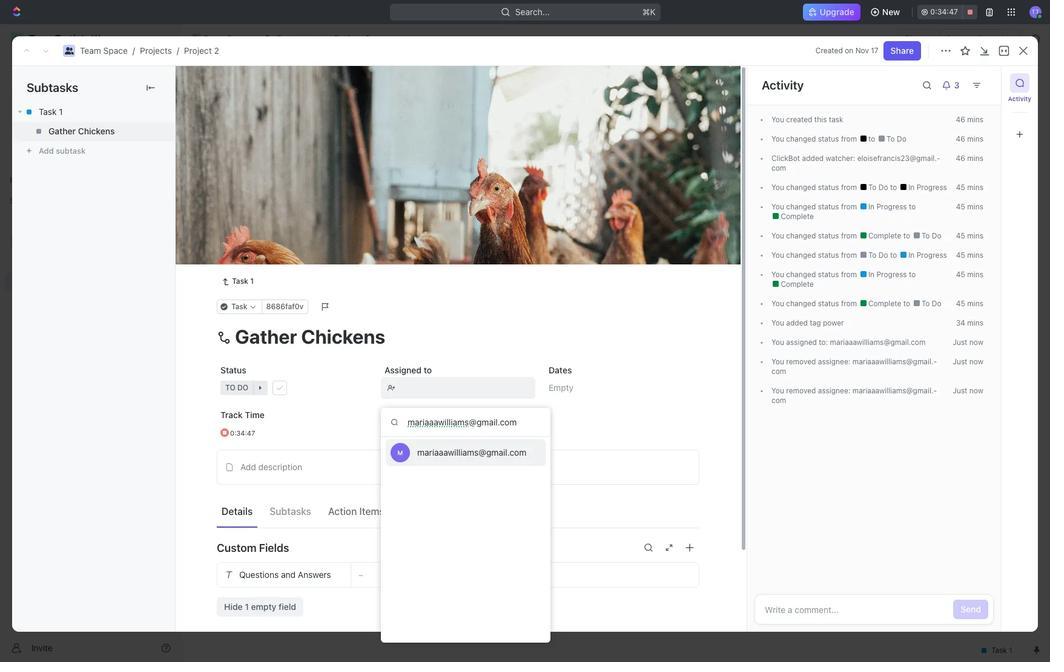 Task type: describe. For each thing, give the bounding box(es) containing it.
2 now from the top
[[970, 357, 984, 366]]

watcher:
[[826, 154, 855, 163]]

6 mins from the top
[[968, 231, 984, 240]]

3 now from the top
[[970, 386, 984, 396]]

user group image inside tree
[[12, 237, 22, 245]]

assignees
[[505, 142, 541, 151]]

favorites button
[[5, 173, 47, 188]]

hide for hide 1 empty field
[[224, 602, 243, 613]]

new
[[882, 7, 900, 17]]

6 from from the top
[[841, 270, 857, 279]]

gather
[[48, 126, 76, 136]]

custom fields button
[[217, 534, 700, 563]]

1 horizontal spatial projects link
[[262, 31, 312, 46]]

1 mariaaawilliams@gmail. com from the top
[[772, 357, 937, 376]]

1 horizontal spatial add task button
[[311, 168, 362, 183]]

share for share button right of 17
[[891, 45, 914, 56]]

add task for bottommost add task button
[[244, 252, 280, 263]]

hide for hide
[[629, 142, 645, 151]]

field
[[279, 602, 296, 613]]

hide button
[[624, 139, 650, 154]]

created
[[816, 46, 843, 55]]

you created this task
[[772, 115, 844, 124]]

8686faf0v
[[266, 302, 304, 311]]

3 45 mins from the top
[[956, 231, 984, 240]]

2 com from the top
[[772, 357, 937, 376]]

7 status from the top
[[818, 299, 839, 308]]

1 button for 2
[[272, 231, 289, 243]]

4 changed status from from the top
[[784, 231, 859, 240]]

fields
[[259, 542, 289, 555]]

custom fields
[[217, 542, 289, 555]]

track
[[220, 410, 243, 420]]

to:
[[819, 338, 828, 347]]

6 45 mins from the top
[[956, 299, 984, 308]]

2 45 from the top
[[956, 202, 966, 211]]

new button
[[866, 2, 908, 22]]

3 changed from the top
[[786, 202, 816, 211]]

0 horizontal spatial team space link
[[80, 45, 128, 56]]

project 2 inside 'project 2' link
[[334, 33, 370, 44]]

1 now from the top
[[970, 338, 984, 347]]

status
[[220, 365, 246, 376]]

5 45 mins from the top
[[956, 270, 984, 279]]

assignees button
[[490, 139, 546, 154]]

list link
[[270, 109, 287, 126]]

dates
[[549, 365, 572, 376]]

created
[[786, 115, 813, 124]]

table
[[367, 112, 389, 122]]

activity inside task sidebar content section
[[762, 78, 804, 92]]

description
[[258, 462, 302, 473]]

add up customize
[[963, 78, 979, 88]]

3 45 from the top
[[956, 231, 966, 240]]

custom fields element
[[217, 563, 700, 617]]

upgrade link
[[803, 4, 861, 21]]

power
[[823, 319, 844, 328]]

customize
[[947, 112, 990, 122]]

34 mins
[[956, 319, 984, 328]]

search...
[[515, 7, 550, 17]]

action
[[328, 506, 357, 517]]

4 from from the top
[[841, 231, 857, 240]]

tree inside sidebar 'navigation'
[[5, 211, 176, 374]]

custom
[[217, 542, 257, 555]]

team space
[[204, 33, 251, 44]]

on
[[845, 46, 854, 55]]

6 status from the top
[[818, 270, 839, 279]]

dashboards link
[[5, 121, 176, 140]]

1 just from the top
[[953, 338, 968, 347]]

2 mins from the top
[[968, 134, 984, 144]]

gather chickens link
[[12, 122, 175, 141]]

time
[[245, 410, 265, 420]]

1 inside the custom fields element
[[245, 602, 249, 613]]

5 changed status from from the top
[[784, 251, 859, 260]]

0 horizontal spatial projects link
[[140, 45, 172, 56]]

docs link
[[5, 100, 176, 119]]

1 46 from the top
[[956, 115, 966, 124]]

7 from from the top
[[841, 299, 857, 308]]

assigned to
[[385, 365, 432, 376]]

1 vertical spatial added
[[786, 319, 808, 328]]

share button down new in the right of the page
[[897, 29, 935, 48]]

46 mins for changed status from
[[956, 134, 984, 144]]

4 45 mins from the top
[[956, 251, 984, 260]]

11 you from the top
[[772, 357, 784, 366]]

1 just now from the top
[[953, 338, 984, 347]]

upgrade
[[820, 7, 855, 17]]

2 from from the top
[[841, 183, 857, 192]]

board link
[[224, 109, 250, 126]]

automations button
[[940, 30, 1003, 48]]

2 changed from the top
[[786, 183, 816, 192]]

subtasks inside button
[[270, 506, 311, 517]]

4 changed from the top
[[786, 231, 816, 240]]

2 you from the top
[[772, 134, 784, 144]]

you added tag power
[[772, 319, 844, 328]]

calendar link
[[307, 109, 345, 126]]

0 horizontal spatial task 1 link
[[12, 102, 175, 122]]

1 status from the top
[[818, 134, 839, 144]]

gantt link
[[409, 109, 434, 126]]

empty
[[251, 602, 276, 613]]

send button
[[954, 600, 989, 620]]

3 mins from the top
[[968, 154, 984, 163]]

1 horizontal spatial team space link
[[188, 31, 254, 46]]

calendar
[[309, 112, 345, 122]]

home link
[[5, 59, 176, 78]]

table link
[[365, 109, 389, 126]]

46 mins for added watcher:
[[956, 154, 984, 163]]

inbox link
[[5, 79, 176, 99]]

task sidebar navigation tab list
[[1007, 73, 1033, 144]]

details button
[[217, 501, 258, 523]]

2 mariaaawilliams@gmail. com from the top
[[772, 386, 937, 405]]

Search tasks... text field
[[900, 138, 1021, 156]]

task 2
[[244, 232, 270, 242]]

0 horizontal spatial subtasks
[[27, 81, 78, 94]]

3 just from the top
[[953, 386, 968, 396]]

answers
[[298, 570, 331, 580]]

5 from from the top
[[841, 251, 857, 260]]

user group image
[[192, 36, 200, 42]]

space for team space
[[227, 33, 251, 44]]

3 just now from the top
[[953, 386, 984, 396]]

2 45 mins from the top
[[956, 202, 984, 211]]

0 horizontal spatial mariaaawilliams@gmail.com
[[417, 448, 527, 458]]

0 vertical spatial add task button
[[956, 73, 1007, 93]]

5 changed from the top
[[786, 251, 816, 260]]

gantt
[[411, 112, 434, 122]]

2 removed from the top
[[786, 386, 816, 396]]

2 status from the top
[[818, 183, 839, 192]]

and
[[281, 570, 296, 580]]

12 you from the top
[[772, 386, 784, 396]]

⌘k
[[642, 7, 656, 17]]

created on nov 17
[[816, 46, 879, 55]]

2 removed assignee: from the top
[[784, 386, 853, 396]]

assigned
[[385, 365, 422, 376]]

details
[[222, 506, 253, 517]]

1 mariaaawilliams@gmail. from the top
[[853, 357, 937, 366]]

1 removed assignee: from the top
[[784, 357, 853, 366]]

share for share button below new in the right of the page
[[904, 33, 928, 44]]

team for team space
[[204, 33, 225, 44]]

9 you from the top
[[772, 319, 784, 328]]

invite
[[31, 643, 53, 653]]

8686faf0v button
[[261, 300, 308, 314]]

5 you from the top
[[772, 231, 784, 240]]

eloisefrancis23@gmail. com
[[772, 154, 940, 173]]

task sidebar content section
[[747, 66, 1001, 632]]

nov
[[856, 46, 869, 55]]

eloisefrancis23@gmail.
[[858, 154, 940, 163]]

assigned
[[786, 338, 817, 347]]

1 vertical spatial task 1 link
[[217, 275, 259, 289]]

7 changed status from from the top
[[784, 299, 859, 308]]

1 assignee: from the top
[[818, 357, 851, 366]]

chickens
[[78, 126, 115, 136]]

2 vertical spatial add task button
[[239, 251, 285, 265]]

6 45 from the top
[[956, 299, 966, 308]]

docs
[[29, 104, 49, 114]]

dashboards
[[29, 125, 76, 135]]

1 button for 1
[[271, 210, 288, 222]]

7 mins from the top
[[968, 251, 984, 260]]

this
[[815, 115, 827, 124]]

action items
[[328, 506, 384, 517]]



Task type: vqa. For each thing, say whether or not it's contained in the screenshot.


Task type: locate. For each thing, give the bounding box(es) containing it.
1 vertical spatial projects
[[140, 45, 172, 56]]

2 vertical spatial task 1
[[232, 277, 254, 286]]

10 mins from the top
[[968, 319, 984, 328]]

9 mins from the top
[[968, 299, 984, 308]]

1 vertical spatial team
[[80, 45, 101, 56]]

8 mins from the top
[[968, 270, 984, 279]]

46 for changed status from
[[956, 134, 966, 144]]

0 horizontal spatial space
[[103, 45, 128, 56]]

2 just from the top
[[953, 357, 968, 366]]

team inside "link"
[[204, 33, 225, 44]]

1 horizontal spatial project 2
[[334, 33, 370, 44]]

1 horizontal spatial activity
[[1008, 95, 1032, 102]]

5 45 from the top
[[956, 270, 966, 279]]

0 vertical spatial share
[[904, 33, 928, 44]]

1 vertical spatial user group image
[[12, 237, 22, 245]]

1 horizontal spatial task 1 link
[[217, 275, 259, 289]]

space right user group image
[[227, 33, 251, 44]]

0 vertical spatial added
[[802, 154, 824, 163]]

1 horizontal spatial hide
[[629, 142, 645, 151]]

0 vertical spatial mariaaawilliams@gmail.com
[[830, 338, 926, 347]]

in
[[225, 171, 232, 180], [909, 183, 915, 192], [869, 202, 875, 211], [909, 251, 915, 260], [869, 270, 875, 279]]

1 vertical spatial project
[[184, 45, 212, 56]]

2 assignee: from the top
[[818, 386, 851, 396]]

0 vertical spatial 46
[[956, 115, 966, 124]]

2 46 from the top
[[956, 134, 966, 144]]

project 2
[[334, 33, 370, 44], [210, 72, 282, 92]]

2 vertical spatial now
[[970, 386, 984, 396]]

hide
[[629, 142, 645, 151], [224, 602, 243, 613]]

1 vertical spatial mariaaawilliams@gmail.
[[853, 386, 937, 396]]

0 vertical spatial just now
[[953, 338, 984, 347]]

2 vertical spatial 46 mins
[[956, 154, 984, 163]]

add description
[[240, 462, 302, 473]]

2 vertical spatial com
[[772, 386, 937, 405]]

7 you from the top
[[772, 270, 784, 279]]

0 horizontal spatial user group image
[[12, 237, 22, 245]]

task 1 link up chickens
[[12, 102, 175, 122]]

6 changed status from from the top
[[784, 270, 859, 279]]

action items button
[[323, 501, 389, 523]]

2 mariaaawilliams@gmail. from the top
[[853, 386, 937, 396]]

mariaaawilliams@gmail. com
[[772, 357, 937, 376], [772, 386, 937, 405]]

do
[[897, 134, 907, 144], [879, 183, 888, 192], [932, 231, 942, 240], [879, 251, 888, 260], [237, 287, 248, 296], [932, 299, 942, 308]]

0 horizontal spatial add task button
[[239, 251, 285, 265]]

from
[[841, 134, 857, 144], [841, 183, 857, 192], [841, 202, 857, 211], [841, 231, 857, 240], [841, 251, 857, 260], [841, 270, 857, 279], [841, 299, 857, 308]]

34
[[956, 319, 966, 328]]

send
[[961, 605, 981, 615]]

tags
[[385, 410, 404, 420]]

task
[[829, 115, 844, 124]]

1 from from the top
[[841, 134, 857, 144]]

0 vertical spatial add task
[[963, 78, 999, 88]]

1 changed from the top
[[786, 134, 816, 144]]

share
[[904, 33, 928, 44], [891, 45, 914, 56]]

to do
[[885, 134, 907, 144], [867, 183, 890, 192], [920, 231, 942, 240], [867, 251, 890, 260], [225, 287, 248, 296], [920, 299, 942, 308]]

2 vertical spatial just now
[[953, 386, 984, 396]]

hide inside button
[[629, 142, 645, 151]]

1 horizontal spatial projects
[[277, 33, 309, 44]]

team for team space / projects / project 2
[[80, 45, 101, 56]]

task 1 link down task 2
[[217, 275, 259, 289]]

added right clickbot
[[802, 154, 824, 163]]

0 horizontal spatial projects
[[140, 45, 172, 56]]

mariaaawilliams@gmail.
[[853, 357, 937, 366], [853, 386, 937, 396]]

task
[[981, 78, 999, 88], [39, 107, 57, 117], [341, 171, 357, 180], [244, 210, 263, 221], [244, 232, 263, 242], [262, 252, 280, 263], [232, 277, 248, 286]]

0 vertical spatial now
[[970, 338, 984, 347]]

add
[[963, 78, 979, 88], [325, 171, 339, 180], [244, 252, 260, 263], [240, 462, 256, 473]]

0 vertical spatial activity
[[762, 78, 804, 92]]

user group image down spaces
[[12, 237, 22, 245]]

0 vertical spatial task 1 link
[[12, 102, 175, 122]]

0 horizontal spatial project 2
[[210, 72, 282, 92]]

1 mins from the top
[[968, 115, 984, 124]]

1 horizontal spatial team
[[204, 33, 225, 44]]

0 vertical spatial team
[[204, 33, 225, 44]]

1 horizontal spatial project 2 link
[[319, 31, 373, 46]]

3 46 from the top
[[956, 154, 966, 163]]

0:34:48
[[931, 7, 959, 16]]

activity inside task sidebar navigation tab list
[[1008, 95, 1032, 102]]

add left description
[[240, 462, 256, 473]]

4 status from the top
[[818, 231, 839, 240]]

3 status from the top
[[818, 202, 839, 211]]

space inside "link"
[[227, 33, 251, 44]]

1 vertical spatial subtasks
[[270, 506, 311, 517]]

add description button
[[221, 458, 695, 477]]

1 vertical spatial removed
[[786, 386, 816, 396]]

1 vertical spatial now
[[970, 357, 984, 366]]

team up home link
[[80, 45, 101, 56]]

6 changed from the top
[[786, 270, 816, 279]]

1 horizontal spatial space
[[227, 33, 251, 44]]

1 button
[[271, 210, 288, 222], [272, 231, 289, 243]]

0 vertical spatial projects
[[277, 33, 309, 44]]

1 vertical spatial 46
[[956, 134, 966, 144]]

share button
[[897, 29, 935, 48], [884, 41, 921, 61]]

mariaaawilliams@gmail.com up add description button
[[417, 448, 527, 458]]

com
[[772, 154, 940, 173], [772, 357, 937, 376], [772, 386, 937, 405]]

team right user group image
[[204, 33, 225, 44]]

1 vertical spatial assignee:
[[818, 386, 851, 396]]

customize button
[[932, 109, 993, 126]]

list
[[272, 112, 287, 122]]

user group image up home link
[[65, 47, 74, 55]]

4 mins from the top
[[968, 183, 984, 192]]

3 46 mins from the top
[[956, 154, 984, 163]]

1 you from the top
[[772, 115, 784, 124]]

1 removed from the top
[[786, 357, 816, 366]]

2
[[365, 33, 370, 44], [214, 45, 219, 56], [268, 72, 279, 92], [288, 171, 292, 180], [265, 232, 270, 242]]

user group image
[[65, 47, 74, 55], [12, 237, 22, 245]]

0 horizontal spatial add task
[[244, 252, 280, 263]]

questions and answers
[[239, 570, 331, 580]]

gather chickens
[[48, 126, 115, 136]]

0 vertical spatial user group image
[[65, 47, 74, 55]]

just
[[953, 338, 968, 347], [953, 357, 968, 366], [953, 386, 968, 396]]

1 horizontal spatial add task
[[325, 171, 357, 180]]

home
[[29, 63, 52, 73]]

add down the calendar link
[[325, 171, 339, 180]]

1 vertical spatial task 1
[[244, 210, 269, 221]]

task 1 down task 2
[[232, 277, 254, 286]]

4 45 from the top
[[956, 251, 966, 260]]

you
[[772, 115, 784, 124], [772, 134, 784, 144], [772, 183, 784, 192], [772, 202, 784, 211], [772, 231, 784, 240], [772, 251, 784, 260], [772, 270, 784, 279], [772, 299, 784, 308], [772, 319, 784, 328], [772, 338, 784, 347], [772, 357, 784, 366], [772, 386, 784, 396]]

to
[[869, 134, 878, 144], [887, 134, 895, 144], [869, 183, 877, 192], [890, 183, 899, 192], [909, 202, 916, 211], [904, 231, 913, 240], [922, 231, 930, 240], [869, 251, 877, 260], [890, 251, 899, 260], [909, 270, 916, 279], [225, 287, 235, 296], [904, 299, 913, 308], [922, 299, 930, 308], [424, 365, 432, 376]]

5 status from the top
[[818, 251, 839, 260]]

4 you from the top
[[772, 202, 784, 211]]

team space / projects / project 2
[[80, 45, 219, 56]]

favorites
[[10, 176, 42, 185]]

add task button down the calendar link
[[311, 168, 362, 183]]

1
[[59, 107, 63, 117], [265, 210, 269, 221], [283, 211, 286, 220], [284, 232, 287, 241], [250, 277, 254, 286], [245, 602, 249, 613]]

0 vertical spatial mariaaawilliams@gmail.
[[853, 357, 937, 366]]

assignee:
[[818, 357, 851, 366], [818, 386, 851, 396]]

3 you from the top
[[772, 183, 784, 192]]

0 vertical spatial subtasks
[[27, 81, 78, 94]]

1 horizontal spatial mariaaawilliams@gmail.com
[[830, 338, 926, 347]]

share right 17
[[891, 45, 914, 56]]

add task
[[963, 78, 999, 88], [325, 171, 357, 180], [244, 252, 280, 263]]

0 horizontal spatial activity
[[762, 78, 804, 92]]

questions
[[239, 570, 279, 580]]

10 you from the top
[[772, 338, 784, 347]]

1 45 from the top
[[956, 183, 966, 192]]

inbox
[[29, 84, 50, 94]]

0:34:48 button
[[918, 5, 978, 19]]

tree
[[5, 211, 176, 374]]

2 vertical spatial add task
[[244, 252, 280, 263]]

1 vertical spatial 46 mins
[[956, 134, 984, 144]]

1 vertical spatial add task button
[[311, 168, 362, 183]]

Search... text field
[[381, 408, 551, 437]]

1 vertical spatial hide
[[224, 602, 243, 613]]

subtasks button
[[265, 501, 316, 523]]

1 vertical spatial activity
[[1008, 95, 1032, 102]]

share down new button
[[904, 33, 928, 44]]

0 vertical spatial space
[[227, 33, 251, 44]]

1 vertical spatial just
[[953, 357, 968, 366]]

2 vertical spatial 46
[[956, 154, 966, 163]]

subtasks down "home"
[[27, 81, 78, 94]]

items
[[359, 506, 384, 517]]

team
[[204, 33, 225, 44], [80, 45, 101, 56]]

automations
[[946, 33, 997, 44]]

added left tag
[[786, 319, 808, 328]]

add task button down task 2
[[239, 251, 285, 265]]

2 46 mins from the top
[[956, 134, 984, 144]]

0 vertical spatial removed
[[786, 357, 816, 366]]

tag
[[810, 319, 821, 328]]

0 vertical spatial assignee:
[[818, 357, 851, 366]]

0 vertical spatial hide
[[629, 142, 645, 151]]

0 vertical spatial task 1
[[39, 107, 63, 117]]

sidebar navigation
[[0, 24, 181, 663]]

progress
[[234, 171, 274, 180], [917, 183, 947, 192], [877, 202, 907, 211], [917, 251, 947, 260], [877, 270, 907, 279]]

1 vertical spatial project 2
[[210, 72, 282, 92]]

46
[[956, 115, 966, 124], [956, 134, 966, 144], [956, 154, 966, 163]]

1 horizontal spatial user group image
[[65, 47, 74, 55]]

project 2 link
[[319, 31, 373, 46], [184, 45, 219, 56]]

1 vertical spatial mariaaawilliams@gmail.com
[[417, 448, 527, 458]]

17
[[871, 46, 879, 55]]

add down task 2
[[244, 252, 260, 263]]

0 vertical spatial 46 mins
[[956, 115, 984, 124]]

0 vertical spatial 1 button
[[271, 210, 288, 222]]

45
[[956, 183, 966, 192], [956, 202, 966, 211], [956, 231, 966, 240], [956, 251, 966, 260], [956, 270, 966, 279], [956, 299, 966, 308]]

0 vertical spatial com
[[772, 154, 940, 173]]

3 changed status from from the top
[[784, 202, 859, 211]]

complete
[[779, 212, 814, 221], [867, 231, 904, 240], [779, 280, 814, 289], [867, 299, 904, 308]]

0 horizontal spatial hide
[[224, 602, 243, 613]]

space for team space / projects / project 2
[[103, 45, 128, 56]]

7 changed from the top
[[786, 299, 816, 308]]

2 just now from the top
[[953, 357, 984, 366]]

1 horizontal spatial subtasks
[[270, 506, 311, 517]]

add task for add task button to the top
[[963, 78, 999, 88]]

mariaaawilliams@gmail.com down the power
[[830, 338, 926, 347]]

2 vertical spatial project
[[210, 72, 265, 92]]

1 45 mins from the top
[[956, 183, 984, 192]]

2 vertical spatial just
[[953, 386, 968, 396]]

1 vertical spatial removed assignee:
[[784, 386, 853, 396]]

1 vertical spatial mariaaawilliams@gmail. com
[[772, 386, 937, 405]]

2 horizontal spatial add task button
[[956, 73, 1007, 93]]

46 for added watcher:
[[956, 154, 966, 163]]

3 com from the top
[[772, 386, 937, 405]]

space up home link
[[103, 45, 128, 56]]

added watcher:
[[800, 154, 858, 163]]

clickbot
[[772, 154, 800, 163]]

hide 1 empty field
[[224, 602, 296, 613]]

6 you from the top
[[772, 251, 784, 260]]

changed status from
[[784, 134, 859, 144], [784, 183, 859, 192], [784, 202, 859, 211], [784, 231, 859, 240], [784, 251, 859, 260], [784, 270, 859, 279], [784, 299, 859, 308]]

0 horizontal spatial project 2 link
[[184, 45, 219, 56]]

share button right 17
[[884, 41, 921, 61]]

1 changed status from from the top
[[784, 134, 859, 144]]

3 from from the top
[[841, 202, 857, 211]]

8 you from the top
[[772, 299, 784, 308]]

2 changed status from from the top
[[784, 183, 859, 192]]

1 com from the top
[[772, 154, 940, 173]]

Edit task name text field
[[217, 325, 700, 348]]

0 vertical spatial just
[[953, 338, 968, 347]]

add task down task 2
[[244, 252, 280, 263]]

spaces
[[10, 196, 35, 205]]

projects
[[277, 33, 309, 44], [140, 45, 172, 56]]

1 vertical spatial share
[[891, 45, 914, 56]]

board
[[226, 112, 250, 122]]

0 vertical spatial removed assignee:
[[784, 357, 853, 366]]

0 vertical spatial project
[[334, 33, 363, 44]]

mariaaawilliams@gmail.com inside task sidebar content section
[[830, 338, 926, 347]]

mins
[[968, 115, 984, 124], [968, 134, 984, 144], [968, 154, 984, 163], [968, 183, 984, 192], [968, 202, 984, 211], [968, 231, 984, 240], [968, 251, 984, 260], [968, 270, 984, 279], [968, 299, 984, 308], [968, 319, 984, 328]]

1 vertical spatial space
[[103, 45, 128, 56]]

add inside button
[[240, 462, 256, 473]]

projects link
[[262, 31, 312, 46], [140, 45, 172, 56]]

task 1 up dashboards on the top left of page
[[39, 107, 63, 117]]

m
[[398, 449, 403, 457]]

1 46 mins from the top
[[956, 115, 984, 124]]

1 vertical spatial add task
[[325, 171, 357, 180]]

1 vertical spatial com
[[772, 357, 937, 376]]

1 vertical spatial just now
[[953, 357, 984, 366]]

project
[[334, 33, 363, 44], [184, 45, 212, 56], [210, 72, 265, 92]]

you assigned to: mariaaawilliams@gmail.com
[[772, 338, 926, 347]]

0 vertical spatial project 2
[[334, 33, 370, 44]]

hide inside the custom fields element
[[224, 602, 243, 613]]

1 vertical spatial 1 button
[[272, 231, 289, 243]]

subtasks
[[27, 81, 78, 94], [270, 506, 311, 517]]

5 mins from the top
[[968, 202, 984, 211]]

2 horizontal spatial add task
[[963, 78, 999, 88]]

add task down 'calendar'
[[325, 171, 357, 180]]

0 vertical spatial mariaaawilliams@gmail. com
[[772, 357, 937, 376]]

add task button up customize
[[956, 73, 1007, 93]]

status
[[818, 134, 839, 144], [818, 183, 839, 192], [818, 202, 839, 211], [818, 231, 839, 240], [818, 251, 839, 260], [818, 270, 839, 279], [818, 299, 839, 308]]

subtasks up the "fields"
[[270, 506, 311, 517]]

track time
[[220, 410, 265, 420]]

add task up customize
[[963, 78, 999, 88]]

0 horizontal spatial team
[[80, 45, 101, 56]]

task 1 up task 2
[[244, 210, 269, 221]]



